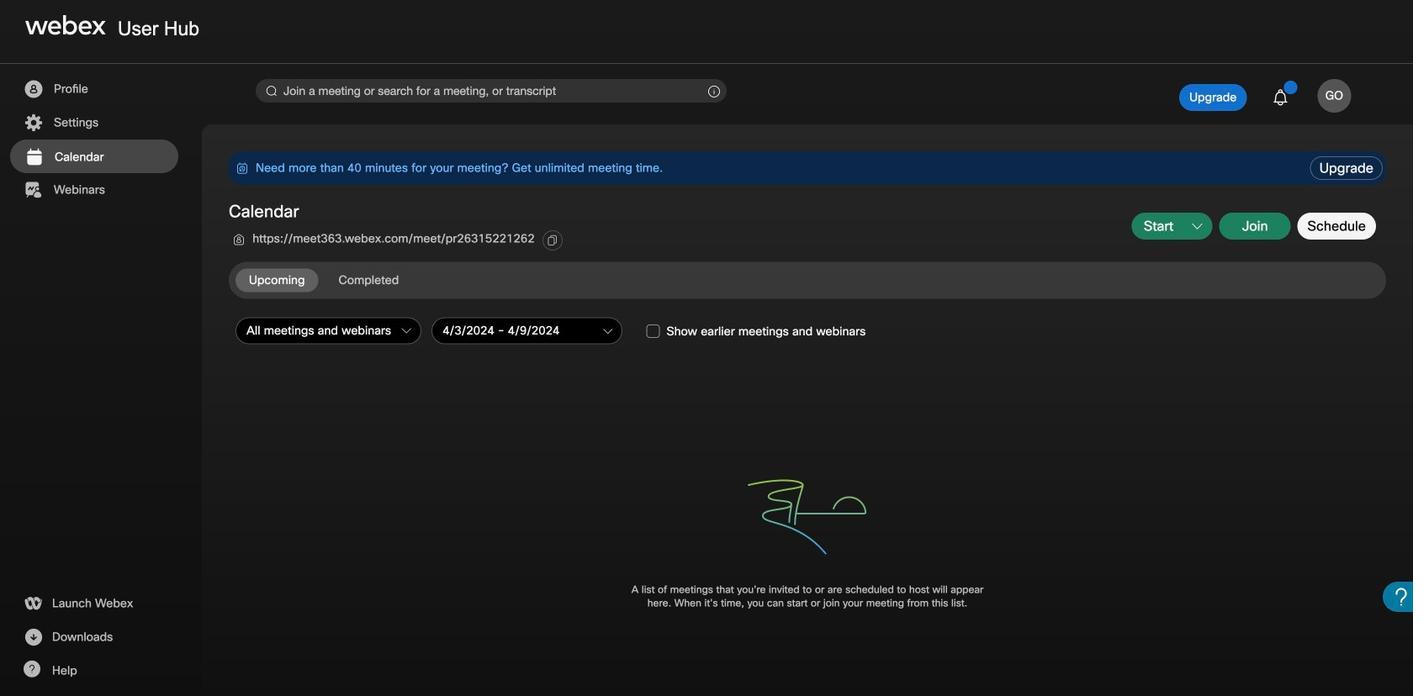 Task type: describe. For each thing, give the bounding box(es) containing it.
2 tab from the left
[[325, 269, 412, 292]]

mds meetings_filled image
[[24, 147, 45, 167]]

ng help active image
[[23, 661, 40, 678]]

mds webinar_filled image
[[23, 180, 44, 200]]



Task type: locate. For each thing, give the bounding box(es) containing it.
copy image
[[547, 235, 558, 247]]

tab list
[[236, 269, 419, 292]]

cisco webex image
[[25, 15, 106, 35]]

1 horizontal spatial tab
[[325, 269, 412, 292]]

tab
[[236, 269, 318, 292], [325, 269, 412, 292]]

mds message queing_bold image
[[236, 162, 249, 175]]

mds people circle_filled image
[[23, 79, 44, 99]]

1 tab from the left
[[236, 269, 318, 292]]

region
[[229, 151, 1307, 185]]

start a meeting options image
[[1192, 222, 1202, 232]]

mds webex helix filled image
[[23, 594, 43, 614]]

mds settings_filled image
[[23, 113, 44, 133]]

tab panel
[[229, 314, 1390, 656]]

Join a meeting or search for a meeting, or transcript text field
[[256, 79, 727, 103]]

0 horizontal spatial tab
[[236, 269, 318, 292]]

mds content download_filled image
[[23, 628, 44, 648]]



Task type: vqa. For each thing, say whether or not it's contained in the screenshot.
text box
no



